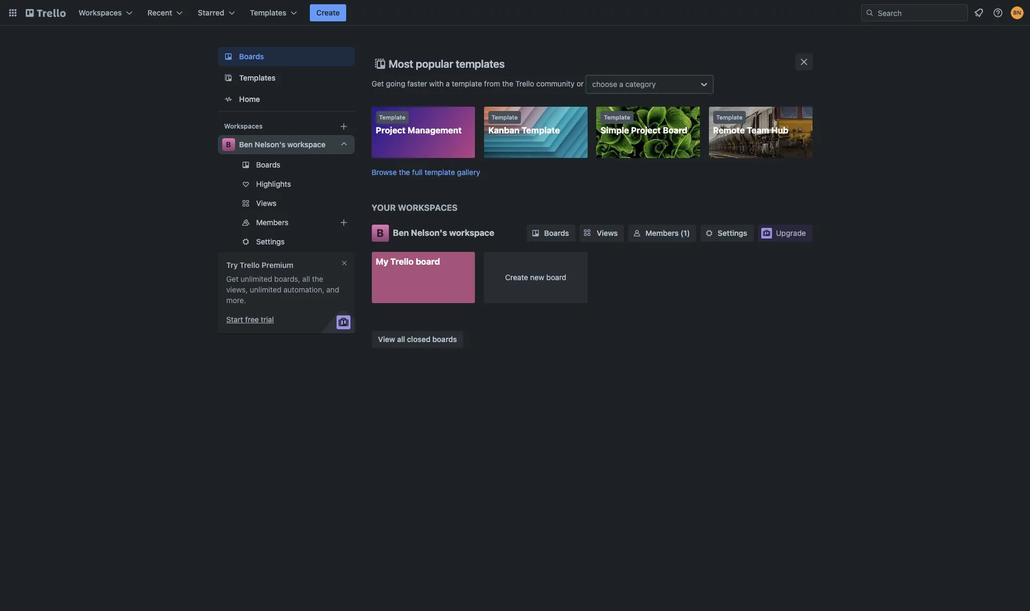 Task type: locate. For each thing, give the bounding box(es) containing it.
template
[[379, 114, 406, 121], [492, 114, 518, 121], [604, 114, 630, 121], [717, 114, 743, 121], [522, 126, 560, 135]]

1 vertical spatial workspaces
[[224, 122, 263, 130]]

0 vertical spatial all
[[302, 275, 310, 284]]

gallery
[[457, 168, 480, 177]]

primary element
[[0, 0, 1030, 26]]

0 horizontal spatial trello
[[240, 261, 260, 270]]

1 horizontal spatial trello
[[391, 257, 414, 266]]

a right with
[[446, 79, 450, 88]]

1 vertical spatial boards link
[[218, 157, 355, 174]]

board right my
[[416, 257, 440, 266]]

ben down your workspaces
[[393, 228, 409, 238]]

1 vertical spatial views
[[597, 228, 618, 238]]

1 horizontal spatial the
[[399, 168, 410, 177]]

project up browse
[[376, 126, 406, 135]]

b
[[226, 140, 231, 149], [377, 227, 384, 239]]

1 horizontal spatial all
[[397, 335, 405, 344]]

template simple project board
[[601, 114, 688, 135]]

board
[[416, 257, 440, 266], [547, 273, 567, 282]]

full
[[412, 168, 423, 177]]

boards
[[433, 335, 457, 344]]

trial
[[261, 315, 274, 324]]

1 horizontal spatial settings
[[718, 228, 747, 238]]

template up simple
[[604, 114, 630, 121]]

template inside template remote team hub
[[717, 114, 743, 121]]

1 sm image from the left
[[530, 228, 541, 239]]

project inside template project management
[[376, 126, 406, 135]]

0 horizontal spatial members
[[256, 218, 289, 227]]

0 horizontal spatial project
[[376, 126, 406, 135]]

2 project from the left
[[631, 126, 661, 135]]

0 vertical spatial the
[[502, 79, 514, 88]]

the
[[502, 79, 514, 88], [399, 168, 410, 177], [312, 275, 323, 284]]

members down highlights
[[256, 218, 289, 227]]

the left full
[[399, 168, 410, 177]]

0 vertical spatial board
[[416, 257, 440, 266]]

get
[[372, 79, 384, 88], [226, 275, 239, 284]]

workspace up the highlights link at top
[[287, 140, 326, 149]]

settings link down members link
[[218, 234, 355, 251]]

project left board
[[631, 126, 661, 135]]

0 horizontal spatial create
[[316, 8, 340, 17]]

boards link for highlights
[[218, 157, 355, 174]]

home link
[[218, 90, 355, 109]]

1 vertical spatial boards
[[256, 160, 281, 169]]

settings
[[718, 228, 747, 238], [256, 237, 285, 246]]

0 horizontal spatial board
[[416, 257, 440, 266]]

members link
[[218, 214, 355, 231]]

all right the view
[[397, 335, 405, 344]]

workspaces inside popup button
[[79, 8, 122, 17]]

trello
[[516, 79, 535, 88], [391, 257, 414, 266], [240, 261, 260, 270]]

1 vertical spatial the
[[399, 168, 410, 177]]

template down going
[[379, 114, 406, 121]]

starred button
[[192, 4, 241, 21]]

popular
[[416, 58, 453, 70]]

try
[[226, 261, 238, 270]]

create for create new board
[[505, 273, 528, 282]]

browse the full template gallery link
[[372, 168, 480, 177]]

1 horizontal spatial views link
[[580, 225, 624, 242]]

members
[[256, 218, 289, 227], [646, 228, 679, 238]]

1 vertical spatial board
[[547, 273, 567, 282]]

0 vertical spatial views
[[256, 199, 277, 208]]

0 vertical spatial get
[[372, 79, 384, 88]]

settings up 'premium'
[[256, 237, 285, 246]]

workspaces
[[398, 203, 458, 212]]

0 vertical spatial nelson's
[[255, 140, 286, 149]]

template up the remote
[[717, 114, 743, 121]]

sm image for settings
[[704, 228, 715, 239]]

ben nelson's workspace down workspaces
[[393, 228, 494, 238]]

my trello board
[[376, 257, 440, 266]]

boards for highlights
[[256, 160, 281, 169]]

1 horizontal spatial workspaces
[[224, 122, 263, 130]]

0 horizontal spatial views link
[[218, 195, 355, 212]]

get left going
[[372, 79, 384, 88]]

0 horizontal spatial a
[[446, 79, 450, 88]]

templates
[[456, 58, 505, 70]]

templates inside dropdown button
[[250, 8, 286, 17]]

choose a category
[[592, 80, 656, 89]]

the inside try trello premium get unlimited boards, all the views, unlimited automation, and more.
[[312, 275, 323, 284]]

ben nelson's workspace
[[239, 140, 326, 149], [393, 228, 494, 238]]

views
[[256, 199, 277, 208], [597, 228, 618, 238]]

sm image left "members (1)"
[[632, 228, 643, 239]]

0 horizontal spatial ben nelson's workspace
[[239, 140, 326, 149]]

template
[[452, 79, 482, 88], [425, 168, 455, 177]]

b down home image
[[226, 140, 231, 149]]

2 vertical spatial boards link
[[527, 225, 576, 242]]

2 horizontal spatial sm image
[[704, 228, 715, 239]]

1 vertical spatial template
[[425, 168, 455, 177]]

0 vertical spatial workspace
[[287, 140, 326, 149]]

trello for try trello premium get unlimited boards, all the views, unlimited automation, and more.
[[240, 261, 260, 270]]

1 horizontal spatial board
[[547, 273, 567, 282]]

0 vertical spatial templates
[[250, 8, 286, 17]]

1 vertical spatial create
[[505, 273, 528, 282]]

1 horizontal spatial sm image
[[632, 228, 643, 239]]

the right from
[[502, 79, 514, 88]]

0 horizontal spatial settings
[[256, 237, 285, 246]]

trello left community
[[516, 79, 535, 88]]

all up automation,
[[302, 275, 310, 284]]

workspace
[[287, 140, 326, 149], [449, 228, 494, 238]]

0 vertical spatial workspaces
[[79, 8, 122, 17]]

boards up the new
[[544, 228, 569, 238]]

template kanban template
[[488, 114, 560, 135]]

trello inside try trello premium get unlimited boards, all the views, unlimited automation, and more.
[[240, 261, 260, 270]]

nelson's down workspaces
[[411, 228, 447, 238]]

create
[[316, 8, 340, 17], [505, 273, 528, 282]]

nelson's
[[255, 140, 286, 149], [411, 228, 447, 238]]

boards link up the highlights link at top
[[218, 157, 355, 174]]

template inside template project management
[[379, 114, 406, 121]]

template right full
[[425, 168, 455, 177]]

1 vertical spatial views link
[[580, 225, 624, 242]]

ben nelson's workspace up the highlights link at top
[[239, 140, 326, 149]]

1 vertical spatial all
[[397, 335, 405, 344]]

0 horizontal spatial get
[[226, 275, 239, 284]]

choose
[[592, 80, 618, 89]]

ben down home
[[239, 140, 253, 149]]

all inside button
[[397, 335, 405, 344]]

1 horizontal spatial create
[[505, 273, 528, 282]]

browse
[[372, 168, 397, 177]]

1 horizontal spatial ben
[[393, 228, 409, 238]]

sm image
[[530, 228, 541, 239], [632, 228, 643, 239], [704, 228, 715, 239]]

ben
[[239, 140, 253, 149], [393, 228, 409, 238]]

1 horizontal spatial views
[[597, 228, 618, 238]]

boards link up the new
[[527, 225, 576, 242]]

1 horizontal spatial nelson's
[[411, 228, 447, 238]]

search image
[[866, 9, 874, 17]]

0 horizontal spatial the
[[312, 275, 323, 284]]

management
[[408, 126, 462, 135]]

sm image right (1)
[[704, 228, 715, 239]]

board
[[663, 126, 688, 135]]

template right kanban
[[522, 126, 560, 135]]

0 vertical spatial members
[[256, 218, 289, 227]]

recent
[[148, 8, 172, 17]]

a right choose
[[620, 80, 624, 89]]

templates up home
[[239, 73, 276, 82]]

a
[[446, 79, 450, 88], [620, 80, 624, 89]]

members left (1)
[[646, 228, 679, 238]]

1 vertical spatial ben nelson's workspace
[[393, 228, 494, 238]]

automation,
[[284, 285, 324, 294]]

settings for the right settings link
[[718, 228, 747, 238]]

workspaces
[[79, 8, 122, 17], [224, 122, 263, 130]]

template down templates
[[452, 79, 482, 88]]

0 vertical spatial boards
[[239, 52, 264, 61]]

templates
[[250, 8, 286, 17], [239, 73, 276, 82]]

0 horizontal spatial b
[[226, 140, 231, 149]]

1 vertical spatial workspace
[[449, 228, 494, 238]]

1 vertical spatial b
[[377, 227, 384, 239]]

1 vertical spatial nelson's
[[411, 228, 447, 238]]

template inside template simple project board
[[604, 114, 630, 121]]

settings for left settings link
[[256, 237, 285, 246]]

template remote team hub
[[713, 114, 789, 135]]

boards right board icon at top
[[239, 52, 264, 61]]

create inside create button
[[316, 8, 340, 17]]

upgrade button
[[758, 225, 813, 242]]

boards link up templates link
[[218, 47, 355, 66]]

unlimited
[[241, 275, 272, 284], [250, 285, 282, 294]]

workspace down workspaces
[[449, 228, 494, 238]]

settings right (1)
[[718, 228, 747, 238]]

3 sm image from the left
[[704, 228, 715, 239]]

2 horizontal spatial trello
[[516, 79, 535, 88]]

0 vertical spatial ben
[[239, 140, 253, 149]]

trello right my
[[391, 257, 414, 266]]

0 horizontal spatial all
[[302, 275, 310, 284]]

views,
[[226, 285, 248, 294]]

unlimited down boards,
[[250, 285, 282, 294]]

home image
[[222, 93, 235, 106]]

the up automation,
[[312, 275, 323, 284]]

sm image up the create new board
[[530, 228, 541, 239]]

get inside try trello premium get unlimited boards, all the views, unlimited automation, and more.
[[226, 275, 239, 284]]

sm image for boards
[[530, 228, 541, 239]]

unlimited up views,
[[241, 275, 272, 284]]

my trello board link
[[372, 252, 475, 303]]

settings link right (1)
[[701, 225, 754, 242]]

board right the new
[[547, 273, 567, 282]]

1 vertical spatial ben
[[393, 228, 409, 238]]

nelson's up highlights
[[255, 140, 286, 149]]

get up views,
[[226, 275, 239, 284]]

boards up highlights
[[256, 160, 281, 169]]

0 vertical spatial template
[[452, 79, 482, 88]]

0 vertical spatial b
[[226, 140, 231, 149]]

all
[[302, 275, 310, 284], [397, 335, 405, 344]]

boards for views
[[544, 228, 569, 238]]

1 project from the left
[[376, 126, 406, 135]]

recent button
[[141, 4, 189, 21]]

template up kanban
[[492, 114, 518, 121]]

board image
[[222, 50, 235, 63]]

1 horizontal spatial project
[[631, 126, 661, 135]]

create button
[[310, 4, 346, 21]]

2 vertical spatial the
[[312, 275, 323, 284]]

trello right try
[[240, 261, 260, 270]]

1 vertical spatial members
[[646, 228, 679, 238]]

0 horizontal spatial views
[[256, 199, 277, 208]]

project
[[376, 126, 406, 135], [631, 126, 661, 135]]

views for views link to the top
[[256, 199, 277, 208]]

hub
[[772, 126, 789, 135]]

templates right starred popup button
[[250, 8, 286, 17]]

template for project
[[379, 114, 406, 121]]

0 horizontal spatial sm image
[[530, 228, 541, 239]]

1 horizontal spatial ben nelson's workspace
[[393, 228, 494, 238]]

1 horizontal spatial members
[[646, 228, 679, 238]]

views link
[[218, 195, 355, 212], [580, 225, 624, 242]]

members (1)
[[646, 228, 690, 238]]

2 vertical spatial boards
[[544, 228, 569, 238]]

0 horizontal spatial workspaces
[[79, 8, 122, 17]]

2 horizontal spatial the
[[502, 79, 514, 88]]

0 vertical spatial create
[[316, 8, 340, 17]]

boards link
[[218, 47, 355, 66], [218, 157, 355, 174], [527, 225, 576, 242]]

1 horizontal spatial a
[[620, 80, 624, 89]]

template board image
[[222, 72, 235, 84]]

board for my trello board
[[416, 257, 440, 266]]

b down your
[[377, 227, 384, 239]]

settings link
[[701, 225, 754, 242], [218, 234, 355, 251]]

1 vertical spatial get
[[226, 275, 239, 284]]

more.
[[226, 296, 246, 305]]

start free trial button
[[226, 315, 274, 325]]

boards
[[239, 52, 264, 61], [256, 160, 281, 169], [544, 228, 569, 238]]



Task type: vqa. For each thing, say whether or not it's contained in the screenshot.
Upgrade
yes



Task type: describe. For each thing, give the bounding box(es) containing it.
0 vertical spatial unlimited
[[241, 275, 272, 284]]

simple
[[601, 126, 629, 135]]

templates link
[[218, 68, 355, 88]]

boards,
[[274, 275, 300, 284]]

community
[[537, 79, 575, 88]]

views for bottom views link
[[597, 228, 618, 238]]

template for remote
[[717, 114, 743, 121]]

project inside template simple project board
[[631, 126, 661, 135]]

1 horizontal spatial workspace
[[449, 228, 494, 238]]

0 notifications image
[[973, 6, 986, 19]]

(1)
[[681, 228, 690, 238]]

premium
[[262, 261, 294, 270]]

create a workspace image
[[338, 120, 350, 133]]

0 vertical spatial views link
[[218, 195, 355, 212]]

template for kanban
[[492, 114, 518, 121]]

add image
[[338, 216, 350, 229]]

try trello premium get unlimited boards, all the views, unlimited automation, and more.
[[226, 261, 339, 305]]

Search field
[[874, 5, 968, 21]]

closed
[[407, 335, 431, 344]]

the for get going faster with a template from the trello community or
[[502, 79, 514, 88]]

most
[[389, 58, 413, 70]]

my
[[376, 257, 389, 266]]

your
[[372, 203, 396, 212]]

highlights
[[256, 180, 291, 189]]

members for members (1)
[[646, 228, 679, 238]]

1 vertical spatial unlimited
[[250, 285, 282, 294]]

your workspaces
[[372, 203, 458, 212]]

create for create
[[316, 8, 340, 17]]

start free trial
[[226, 315, 274, 324]]

1 horizontal spatial settings link
[[701, 225, 754, 242]]

view all closed boards
[[378, 335, 457, 344]]

1 horizontal spatial get
[[372, 79, 384, 88]]

0 horizontal spatial nelson's
[[255, 140, 286, 149]]

1 horizontal spatial b
[[377, 227, 384, 239]]

remote
[[713, 126, 745, 135]]

starred
[[198, 8, 224, 17]]

ben nelson (bennelson96) image
[[1011, 6, 1024, 19]]

0 vertical spatial boards link
[[218, 47, 355, 66]]

template project management
[[376, 114, 462, 135]]

the for try trello premium get unlimited boards, all the views, unlimited automation, and more.
[[312, 275, 323, 284]]

faster
[[407, 79, 427, 88]]

kanban
[[488, 126, 520, 135]]

category
[[626, 80, 656, 89]]

and
[[326, 285, 339, 294]]

most popular templates
[[389, 58, 505, 70]]

0 horizontal spatial ben
[[239, 140, 253, 149]]

going
[[386, 79, 405, 88]]

workspaces button
[[72, 4, 139, 21]]

boards link for views
[[527, 225, 576, 242]]

start
[[226, 315, 243, 324]]

members for members
[[256, 218, 289, 227]]

with
[[429, 79, 444, 88]]

upgrade
[[776, 228, 806, 238]]

team
[[747, 126, 770, 135]]

back to home image
[[26, 4, 66, 21]]

trello for my trello board
[[391, 257, 414, 266]]

template for simple
[[604, 114, 630, 121]]

board for create new board
[[547, 273, 567, 282]]

1 vertical spatial templates
[[239, 73, 276, 82]]

highlights link
[[218, 176, 355, 193]]

view
[[378, 335, 395, 344]]

get going faster with a template from the trello community or
[[372, 79, 586, 88]]

all inside try trello premium get unlimited boards, all the views, unlimited automation, and more.
[[302, 275, 310, 284]]

from
[[484, 79, 500, 88]]

create new board
[[505, 273, 567, 282]]

new
[[530, 273, 545, 282]]

or
[[577, 79, 584, 88]]

free
[[245, 315, 259, 324]]

open information menu image
[[993, 7, 1004, 18]]

2 sm image from the left
[[632, 228, 643, 239]]

0 horizontal spatial settings link
[[218, 234, 355, 251]]

templates button
[[244, 4, 304, 21]]

home
[[239, 95, 260, 104]]

browse the full template gallery
[[372, 168, 480, 177]]

0 vertical spatial ben nelson's workspace
[[239, 140, 326, 149]]

view all closed boards button
[[372, 331, 464, 348]]

0 horizontal spatial workspace
[[287, 140, 326, 149]]



